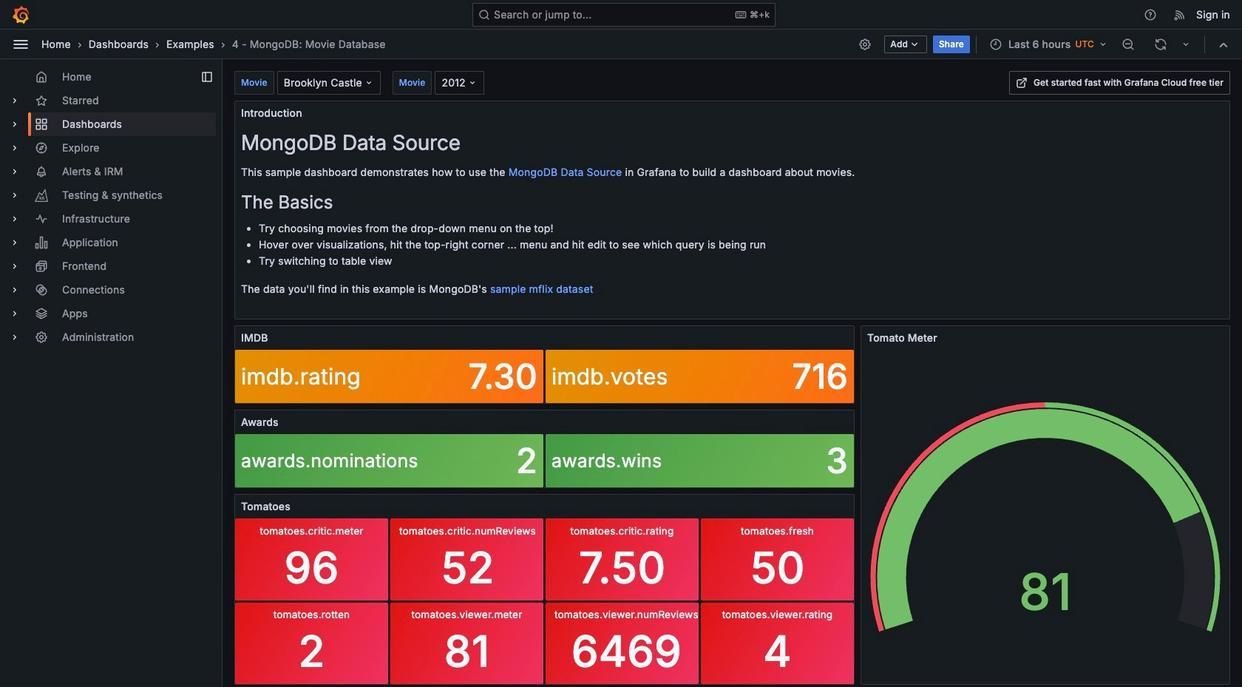 Task type: vqa. For each thing, say whether or not it's contained in the screenshot.
THE MARK "1 -  TIME SERIES GRAPHS" AS FAVORITE image
no



Task type: locate. For each thing, give the bounding box(es) containing it.
expand section frontend image
[[9, 260, 21, 272]]

expand section infrastructure image
[[9, 213, 21, 225]]

expand section starred image
[[9, 95, 21, 107]]

expand section dashboards image
[[9, 118, 21, 130]]

news image
[[1174, 8, 1187, 21]]

help image
[[1144, 8, 1158, 21]]

expand section apps image
[[9, 308, 21, 320]]

auto refresh turned off. choose refresh time interval image
[[1180, 38, 1192, 50]]

expand section explore image
[[9, 142, 21, 154]]

expand section connections image
[[9, 284, 21, 296]]

zoom out time range image
[[1122, 37, 1135, 51]]



Task type: describe. For each thing, give the bounding box(es) containing it.
expand section application image
[[9, 237, 21, 249]]

navigation element
[[0, 59, 222, 361]]

grafana image
[[12, 6, 30, 23]]

expand section alerts & irm image
[[9, 166, 21, 178]]

dashboard settings image
[[859, 37, 872, 51]]

expand section administration image
[[9, 331, 21, 343]]

undock menu image
[[201, 71, 213, 83]]

close menu image
[[12, 35, 30, 53]]

expand section testing & synthetics image
[[9, 189, 21, 201]]

refresh dashboard image
[[1155, 37, 1168, 51]]

menu for panel with title introduction image
[[1215, 107, 1227, 119]]



